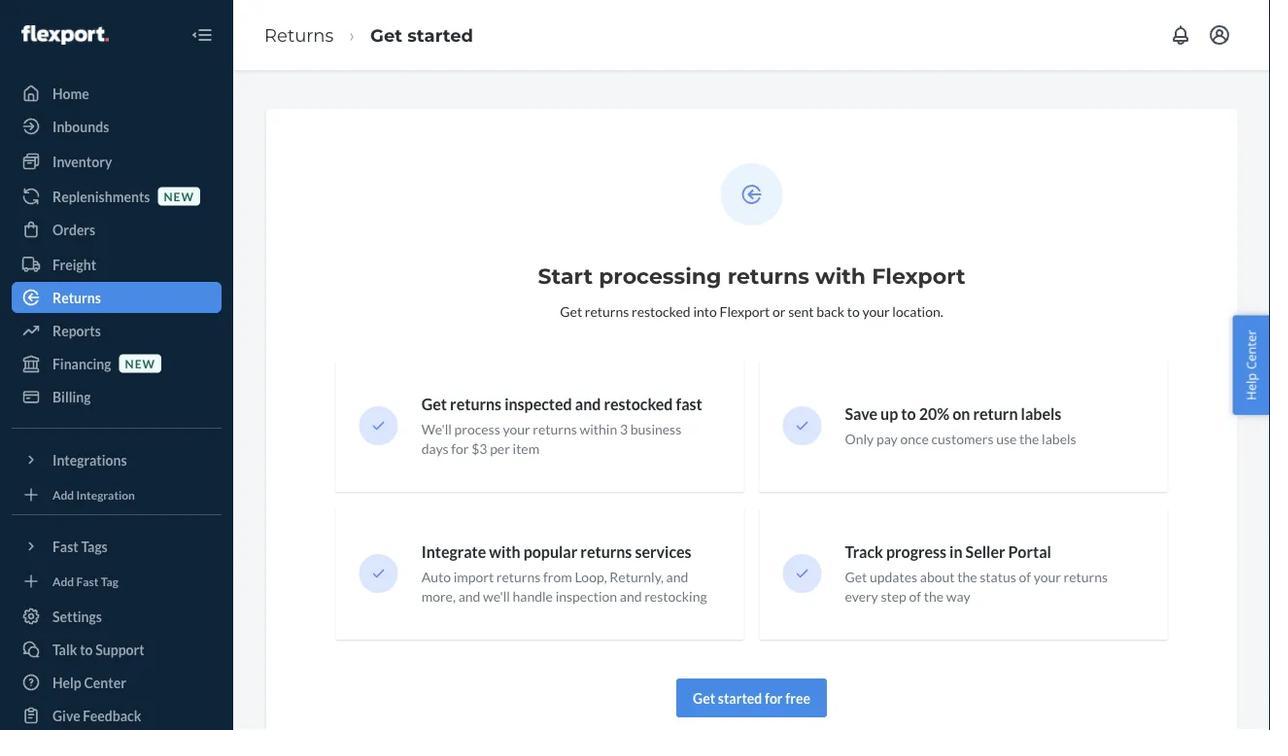 Task type: vqa. For each thing, say whether or not it's contained in the screenshot.
items
no



Task type: describe. For each thing, give the bounding box(es) containing it.
popular
[[524, 543, 578, 562]]

auto
[[422, 569, 451, 585]]

returns up loop,
[[581, 543, 632, 562]]

add integration link
[[12, 483, 222, 507]]

0 horizontal spatial of
[[910, 588, 922, 605]]

inspection
[[556, 588, 618, 605]]

inventory
[[53, 153, 112, 170]]

tag
[[101, 574, 119, 588]]

reports link
[[12, 315, 222, 346]]

days
[[422, 440, 449, 457]]

to inside save up to 20% on return labels only pay once customers use the labels
[[902, 405, 917, 424]]

0 vertical spatial of
[[1019, 569, 1032, 585]]

on
[[953, 405, 971, 424]]

add integration
[[53, 488, 135, 502]]

returns inside returns link
[[53, 289, 101, 306]]

help center link
[[12, 667, 222, 698]]

fast inside 'add fast tag' link
[[76, 574, 99, 588]]

get for get returns restocked into flexport or sent back to your location.
[[560, 303, 583, 319]]

return
[[974, 405, 1019, 424]]

save
[[845, 405, 878, 424]]

0 vertical spatial labels
[[1022, 405, 1062, 424]]

returns inside breadcrumbs navigation
[[264, 24, 334, 46]]

flexport logo image
[[21, 25, 109, 45]]

use
[[997, 431, 1017, 447]]

fast
[[676, 395, 703, 414]]

0 vertical spatial to
[[848, 303, 860, 319]]

fast inside fast tags dropdown button
[[53, 538, 78, 555]]

pay
[[877, 431, 898, 447]]

progress
[[887, 543, 947, 562]]

0 vertical spatial your
[[863, 303, 890, 319]]

add fast tag
[[53, 574, 119, 588]]

up
[[881, 405, 899, 424]]

support
[[96, 641, 145, 658]]

we'll
[[422, 421, 452, 437]]

billing
[[53, 388, 91, 405]]

open account menu image
[[1209, 23, 1232, 47]]

track progress in seller portal get updates about the status of your returns every step of the way
[[845, 543, 1109, 605]]

within
[[580, 421, 618, 437]]

inspected
[[505, 395, 572, 414]]

save up to 20% on return labels only pay once customers use the labels
[[845, 405, 1077, 447]]

orders
[[53, 221, 96, 238]]

1 vertical spatial the
[[958, 569, 978, 585]]

import
[[454, 569, 494, 585]]

get for get started
[[370, 24, 403, 46]]

about
[[921, 569, 955, 585]]

item
[[513, 440, 540, 457]]

get started
[[370, 24, 474, 46]]

fast tags
[[53, 538, 108, 555]]

0 horizontal spatial center
[[84, 674, 126, 691]]

integration
[[76, 488, 135, 502]]

location.
[[893, 303, 944, 319]]

returns down inspected
[[533, 421, 577, 437]]

1 horizontal spatial with
[[816, 263, 866, 289]]

get for get started for free
[[693, 690, 716, 706]]

way
[[947, 588, 971, 605]]

step
[[881, 588, 907, 605]]

start processing returns with flexport
[[538, 263, 966, 289]]

returns down start
[[585, 303, 629, 319]]

restocking
[[645, 588, 708, 605]]

inbounds link
[[12, 111, 222, 142]]

help center button
[[1233, 315, 1271, 415]]

center inside button
[[1243, 330, 1261, 370]]

0 horizontal spatial returns link
[[12, 282, 222, 313]]

and inside the get returns inspected and restocked fast we'll process your returns within 3 business days for $3 per item
[[575, 395, 601, 414]]

restocked inside the get returns inspected and restocked fast we'll process your returns within 3 business days for $3 per item
[[604, 395, 673, 414]]

handle
[[513, 588, 553, 605]]

your inside the get returns inspected and restocked fast we'll process your returns within 3 business days for $3 per item
[[503, 421, 531, 437]]

returns up process
[[450, 395, 502, 414]]

talk to support button
[[12, 634, 222, 665]]

process
[[455, 421, 500, 437]]

integrate
[[422, 543, 486, 562]]

inbounds
[[53, 118, 109, 135]]

financing
[[53, 355, 111, 372]]

1 vertical spatial help
[[53, 674, 81, 691]]

loop,
[[575, 569, 607, 585]]

give feedback
[[53, 707, 141, 724]]

per
[[490, 440, 510, 457]]

seller
[[966, 543, 1006, 562]]

new for replenishments
[[164, 189, 194, 203]]

free
[[786, 690, 811, 706]]

orders link
[[12, 214, 222, 245]]

get started link
[[370, 24, 474, 46]]

integrate with popular returns services auto import returns from loop, returnly, and more, and we'll handle inspection and restocking
[[422, 543, 708, 605]]

start
[[538, 263, 593, 289]]

integrations button
[[12, 444, 222, 475]]



Task type: locate. For each thing, give the bounding box(es) containing it.
we'll
[[483, 588, 510, 605]]

1 vertical spatial center
[[84, 674, 126, 691]]

and down the returnly,
[[620, 588, 642, 605]]

flexport left or
[[720, 303, 770, 319]]

billing link
[[12, 381, 222, 412]]

in
[[950, 543, 963, 562]]

give
[[53, 707, 80, 724]]

0 vertical spatial new
[[164, 189, 194, 203]]

and up within on the left
[[575, 395, 601, 414]]

1 vertical spatial flexport
[[720, 303, 770, 319]]

your up item
[[503, 421, 531, 437]]

labels right return
[[1022, 405, 1062, 424]]

2 vertical spatial your
[[1034, 569, 1062, 585]]

1 vertical spatial returns link
[[12, 282, 222, 313]]

with
[[816, 263, 866, 289], [489, 543, 521, 562]]

talk
[[53, 641, 77, 658]]

0 horizontal spatial help center
[[53, 674, 126, 691]]

1 horizontal spatial to
[[848, 303, 860, 319]]

0 vertical spatial add
[[53, 488, 74, 502]]

get inside track progress in seller portal get updates about the status of your returns every step of the way
[[845, 569, 868, 585]]

breadcrumbs navigation
[[249, 7, 489, 63]]

the down about
[[924, 588, 944, 605]]

0 horizontal spatial returns
[[53, 289, 101, 306]]

add left the "integration" on the bottom left
[[53, 488, 74, 502]]

and up restocking
[[667, 569, 689, 585]]

more,
[[422, 588, 456, 605]]

0 vertical spatial fast
[[53, 538, 78, 555]]

flexport up 'location.'
[[872, 263, 966, 289]]

every
[[845, 588, 879, 605]]

your down "portal"
[[1034, 569, 1062, 585]]

home
[[53, 85, 89, 102]]

1 horizontal spatial the
[[958, 569, 978, 585]]

close navigation image
[[191, 23, 214, 47]]

inventory link
[[12, 146, 222, 177]]

talk to support
[[53, 641, 145, 658]]

new down reports 'link'
[[125, 356, 156, 370]]

your
[[863, 303, 890, 319], [503, 421, 531, 437], [1034, 569, 1062, 585]]

returns link right close navigation image
[[264, 24, 334, 46]]

add for add integration
[[53, 488, 74, 502]]

get inside breadcrumbs navigation
[[370, 24, 403, 46]]

new up orders link
[[164, 189, 194, 203]]

1 vertical spatial started
[[718, 690, 763, 706]]

with up back
[[816, 263, 866, 289]]

0 horizontal spatial your
[[503, 421, 531, 437]]

tags
[[81, 538, 108, 555]]

0 horizontal spatial for
[[452, 440, 469, 457]]

updates
[[870, 569, 918, 585]]

into
[[694, 303, 717, 319]]

1 vertical spatial for
[[765, 690, 783, 706]]

labels right use
[[1042, 431, 1077, 447]]

2 horizontal spatial to
[[902, 405, 917, 424]]

of right the step
[[910, 588, 922, 605]]

returnly,
[[610, 569, 664, 585]]

0 horizontal spatial to
[[80, 641, 93, 658]]

reports
[[53, 322, 101, 339]]

0 vertical spatial restocked
[[632, 303, 691, 319]]

0 horizontal spatial new
[[125, 356, 156, 370]]

and
[[575, 395, 601, 414], [667, 569, 689, 585], [459, 588, 481, 605], [620, 588, 642, 605]]

for inside button
[[765, 690, 783, 706]]

0 vertical spatial help center
[[1243, 330, 1261, 400]]

get
[[370, 24, 403, 46], [560, 303, 583, 319], [422, 395, 447, 414], [845, 569, 868, 585], [693, 690, 716, 706]]

business
[[631, 421, 682, 437]]

1 horizontal spatial center
[[1243, 330, 1261, 370]]

1 vertical spatial fast
[[76, 574, 99, 588]]

1 vertical spatial help center
[[53, 674, 126, 691]]

get inside button
[[693, 690, 716, 706]]

your left 'location.'
[[863, 303, 890, 319]]

from
[[544, 569, 572, 585]]

1 vertical spatial labels
[[1042, 431, 1077, 447]]

for inside the get returns inspected and restocked fast we'll process your returns within 3 business days for $3 per item
[[452, 440, 469, 457]]

0 vertical spatial returns link
[[264, 24, 334, 46]]

0 vertical spatial returns
[[264, 24, 334, 46]]

new for financing
[[125, 356, 156, 370]]

1 horizontal spatial your
[[863, 303, 890, 319]]

0 vertical spatial for
[[452, 440, 469, 457]]

1 horizontal spatial returns link
[[264, 24, 334, 46]]

0 horizontal spatial started
[[408, 24, 474, 46]]

of down "portal"
[[1019, 569, 1032, 585]]

flexport for with
[[872, 263, 966, 289]]

$3
[[472, 440, 488, 457]]

started for get started
[[408, 24, 474, 46]]

started
[[408, 24, 474, 46], [718, 690, 763, 706]]

once
[[901, 431, 929, 447]]

restocked
[[632, 303, 691, 319], [604, 395, 673, 414]]

returns inside track progress in seller portal get updates about the status of your returns every step of the way
[[1064, 569, 1109, 585]]

1 vertical spatial returns
[[53, 289, 101, 306]]

the inside save up to 20% on return labels only pay once customers use the labels
[[1020, 431, 1040, 447]]

2 horizontal spatial the
[[1020, 431, 1040, 447]]

20%
[[920, 405, 950, 424]]

restocked up 3 in the left bottom of the page
[[604, 395, 673, 414]]

0 vertical spatial with
[[816, 263, 866, 289]]

to right "talk"
[[80, 641, 93, 658]]

1 horizontal spatial help center
[[1243, 330, 1261, 400]]

sent
[[789, 303, 814, 319]]

2 horizontal spatial your
[[1034, 569, 1062, 585]]

restocked down processing
[[632, 303, 691, 319]]

or
[[773, 303, 786, 319]]

portal
[[1009, 543, 1052, 562]]

1 horizontal spatial for
[[765, 690, 783, 706]]

1 vertical spatial restocked
[[604, 395, 673, 414]]

0 vertical spatial the
[[1020, 431, 1040, 447]]

returns link up reports 'link'
[[12, 282, 222, 313]]

only
[[845, 431, 874, 447]]

1 horizontal spatial help
[[1243, 373, 1261, 400]]

flexport for into
[[720, 303, 770, 319]]

for left free
[[765, 690, 783, 706]]

feedback
[[83, 707, 141, 724]]

get inside the get returns inspected and restocked fast we'll process your returns within 3 business days for $3 per item
[[422, 395, 447, 414]]

with up import
[[489, 543, 521, 562]]

fast left tags
[[53, 538, 78, 555]]

0 vertical spatial flexport
[[872, 263, 966, 289]]

0 horizontal spatial flexport
[[720, 303, 770, 319]]

started inside button
[[718, 690, 763, 706]]

0 horizontal spatial the
[[924, 588, 944, 605]]

0 horizontal spatial with
[[489, 543, 521, 562]]

new
[[164, 189, 194, 203], [125, 356, 156, 370]]

services
[[635, 543, 692, 562]]

3
[[620, 421, 628, 437]]

help center
[[1243, 330, 1261, 400], [53, 674, 126, 691]]

flexport
[[872, 263, 966, 289], [720, 303, 770, 319]]

freight
[[53, 256, 96, 273]]

status
[[980, 569, 1017, 585]]

returns right close navigation image
[[264, 24, 334, 46]]

your inside track progress in seller portal get updates about the status of your returns every step of the way
[[1034, 569, 1062, 585]]

settings
[[53, 608, 102, 625]]

2 vertical spatial the
[[924, 588, 944, 605]]

add
[[53, 488, 74, 502], [53, 574, 74, 588]]

back
[[817, 303, 845, 319]]

1 horizontal spatial started
[[718, 690, 763, 706]]

integrations
[[53, 452, 127, 468]]

fast left tag
[[76, 574, 99, 588]]

replenishments
[[53, 188, 150, 205]]

1 vertical spatial to
[[902, 405, 917, 424]]

the up way
[[958, 569, 978, 585]]

freight link
[[12, 249, 222, 280]]

and down import
[[459, 588, 481, 605]]

get started for free button
[[677, 679, 827, 718]]

1 horizontal spatial new
[[164, 189, 194, 203]]

0 vertical spatial center
[[1243, 330, 1261, 370]]

returns link inside breadcrumbs navigation
[[264, 24, 334, 46]]

1 vertical spatial new
[[125, 356, 156, 370]]

2 add from the top
[[53, 574, 74, 588]]

fast
[[53, 538, 78, 555], [76, 574, 99, 588]]

1 vertical spatial with
[[489, 543, 521, 562]]

get started for free
[[693, 690, 811, 706]]

open notifications image
[[1170, 23, 1193, 47]]

get returns inspected and restocked fast we'll process your returns within 3 business days for $3 per item
[[422, 395, 703, 457]]

for
[[452, 440, 469, 457], [765, 690, 783, 706]]

settings link
[[12, 601, 222, 632]]

returns up handle
[[497, 569, 541, 585]]

get for get returns inspected and restocked fast we'll process your returns within 3 business days for $3 per item
[[422, 395, 447, 414]]

2 vertical spatial to
[[80, 641, 93, 658]]

processing
[[599, 263, 722, 289]]

add for add fast tag
[[53, 574, 74, 588]]

with inside integrate with popular returns services auto import returns from loop, returnly, and more, and we'll handle inspection and restocking
[[489, 543, 521, 562]]

add up settings
[[53, 574, 74, 588]]

to
[[848, 303, 860, 319], [902, 405, 917, 424], [80, 641, 93, 658]]

customers
[[932, 431, 994, 447]]

returns
[[728, 263, 810, 289], [585, 303, 629, 319], [450, 395, 502, 414], [533, 421, 577, 437], [581, 543, 632, 562], [497, 569, 541, 585], [1064, 569, 1109, 585]]

0 vertical spatial help
[[1243, 373, 1261, 400]]

returns up 'reports'
[[53, 289, 101, 306]]

1 horizontal spatial flexport
[[872, 263, 966, 289]]

track
[[845, 543, 884, 562]]

to inside talk to support button
[[80, 641, 93, 658]]

help center inside button
[[1243, 330, 1261, 400]]

get returns restocked into flexport or sent back to your location.
[[560, 303, 944, 319]]

the
[[1020, 431, 1040, 447], [958, 569, 978, 585], [924, 588, 944, 605]]

1 vertical spatial add
[[53, 574, 74, 588]]

1 vertical spatial of
[[910, 588, 922, 605]]

started for get started for free
[[718, 690, 763, 706]]

0 vertical spatial started
[[408, 24, 474, 46]]

0 horizontal spatial help
[[53, 674, 81, 691]]

help inside button
[[1243, 373, 1261, 400]]

1 horizontal spatial of
[[1019, 569, 1032, 585]]

1 horizontal spatial returns
[[264, 24, 334, 46]]

to right 'up'
[[902, 405, 917, 424]]

add fast tag link
[[12, 570, 222, 593]]

center
[[1243, 330, 1261, 370], [84, 674, 126, 691]]

to right back
[[848, 303, 860, 319]]

the right use
[[1020, 431, 1040, 447]]

started inside breadcrumbs navigation
[[408, 24, 474, 46]]

1 vertical spatial your
[[503, 421, 531, 437]]

returns up or
[[728, 263, 810, 289]]

fast tags button
[[12, 531, 222, 562]]

returns right status
[[1064, 569, 1109, 585]]

1 add from the top
[[53, 488, 74, 502]]

give feedback button
[[12, 700, 222, 730]]

for left $3
[[452, 440, 469, 457]]



